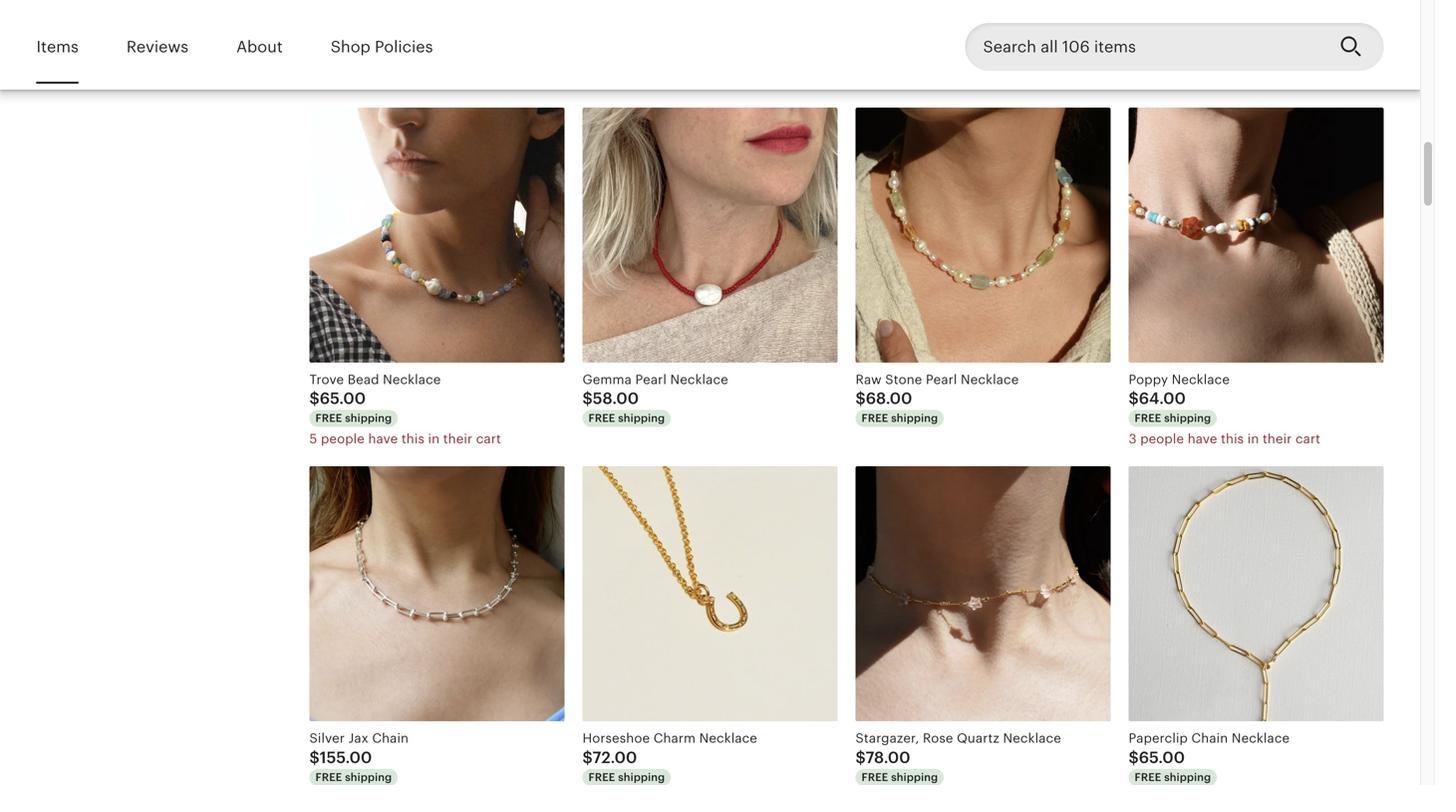 Task type: describe. For each thing, give the bounding box(es) containing it.
stone
[[886, 372, 923, 387]]

free inside trove bead necklace $ 65.00 free shipping 5 people have this in their cart
[[316, 412, 342, 425]]

have inside trove bead necklace $ 65.00 free shipping 5 people have this in their cart
[[368, 432, 398, 447]]

gemma pearl necklace $ 58.00 free shipping
[[583, 372, 729, 425]]

pearl inside gemma pearl necklace $ 58.00 free shipping
[[636, 372, 667, 387]]

necklace inside the raw stone pearl necklace $ 68.00 free shipping
[[961, 372, 1019, 387]]

$ for initial
[[1129, 31, 1139, 49]]

65.00 for paperclip
[[1139, 749, 1185, 767]]

charm
[[654, 731, 696, 746]]

shipping inside silver jax chain $ 155.00 free shipping
[[345, 771, 392, 784]]

this inside trove bead necklace $ 65.00 free shipping 5 people have this in their cart
[[402, 432, 425, 447]]

poppy necklace image
[[1129, 108, 1384, 363]]

72.00
[[593, 749, 637, 767]]

poppy necklace $ 64.00 free shipping 3 people have this in their cart
[[1129, 372, 1321, 447]]

$ inside the raw stone pearl necklace $ 68.00 free shipping
[[856, 390, 866, 408]]

gemma
[[583, 372, 632, 387]]

58.00 free shipping
[[316, 31, 392, 66]]

jax
[[349, 731, 369, 746]]

horseshoe charm necklace image
[[583, 467, 838, 722]]

free inside paperclip chain necklace $ 65.00 free shipping
[[1135, 771, 1162, 784]]

shop policies link
[[331, 24, 433, 70]]

have inside poppy necklace $ 64.00 free shipping 3 people have this in their cart
[[1188, 432, 1218, 447]]

this inside poppy necklace $ 64.00 free shipping 3 people have this in their cart
[[1221, 432, 1244, 447]]

shipping inside poppy necklace $ 64.00 free shipping 3 people have this in their cart
[[1165, 412, 1212, 425]]

initial
[[1129, 13, 1164, 28]]

shipping inside trove bead necklace $ 65.00 free shipping 5 people have this in their cart
[[345, 412, 392, 425]]

mushroom
[[886, 13, 953, 28]]

shipping inside stargazer, rose quartz necklace $ 78.00 free shipping
[[891, 771, 938, 784]]

reviews link
[[127, 24, 189, 70]]

5
[[310, 432, 317, 447]]

mini mushroom necklace
[[856, 13, 1015, 28]]

$ inside stargazer, rose quartz necklace $ 78.00 free shipping
[[856, 749, 866, 767]]

quartz
[[957, 731, 1000, 746]]

58.00 inside gemma pearl necklace $ 58.00 free shipping
[[593, 390, 639, 408]]

silver
[[310, 731, 345, 746]]

shipping inside paperclip chain necklace $ 65.00 free shipping
[[1165, 771, 1212, 784]]

necklace for trove bead necklace $ 65.00 free shipping 5 people have this in their cart
[[383, 372, 441, 387]]

shipping inside the raw stone pearl necklace $ 68.00 free shipping
[[891, 412, 938, 425]]

stargazer, rose quartz necklace image
[[856, 467, 1111, 722]]

horseshoe charm necklace $ 72.00 free shipping
[[583, 731, 758, 784]]

raw stone pearl necklace $ 68.00 free shipping
[[856, 372, 1019, 425]]

$ for silver
[[310, 749, 320, 767]]

necklace for mini mushroom necklace
[[957, 13, 1015, 28]]

items link
[[36, 24, 79, 70]]

portrait
[[1167, 13, 1214, 28]]

$ for paperclip
[[1129, 749, 1139, 767]]

$ for trove
[[310, 390, 320, 408]]

in inside trove bead necklace $ 65.00 free shipping 5 people have this in their cart
[[428, 432, 440, 447]]

shop policies
[[331, 38, 433, 56]]

mini
[[856, 13, 882, 28]]

rose
[[923, 731, 954, 746]]

shop
[[331, 38, 371, 56]]

shipping inside horseshoe charm necklace $ 72.00 free shipping
[[618, 771, 665, 784]]

paperclip
[[1129, 731, 1188, 746]]

items
[[36, 38, 79, 56]]

their inside poppy necklace $ 64.00 free shipping 3 people have this in their cart
[[1263, 432, 1292, 447]]

about link
[[236, 24, 283, 70]]



Task type: locate. For each thing, give the bounding box(es) containing it.
necklace inside horseshoe charm necklace $ 72.00 free shipping
[[700, 731, 758, 746]]

trove
[[310, 372, 344, 387]]

raw
[[856, 372, 882, 387]]

1 horizontal spatial 65.00
[[1139, 749, 1185, 767]]

free inside gemma pearl necklace $ 58.00 free shipping
[[589, 412, 616, 425]]

have right the 3
[[1188, 432, 1218, 447]]

2 in from the left
[[1248, 432, 1260, 447]]

necklace for gemma pearl necklace $ 58.00 free shipping
[[670, 372, 729, 387]]

1 horizontal spatial have
[[1188, 432, 1218, 447]]

trove bead necklace $ 65.00 free shipping 5 people have this in their cart
[[310, 372, 501, 447]]

$ for horseshoe
[[583, 749, 593, 767]]

free
[[316, 53, 342, 66], [1135, 53, 1162, 66], [316, 412, 342, 425], [589, 412, 616, 425], [862, 412, 889, 425], [1135, 412, 1162, 425], [316, 771, 342, 784], [589, 771, 616, 784], [862, 771, 889, 784], [1135, 771, 1162, 784]]

free up 5 on the bottom of page
[[316, 412, 342, 425]]

have
[[368, 432, 398, 447], [1188, 432, 1218, 447]]

silver jax chain image
[[310, 467, 565, 722]]

65.00 down trove
[[320, 390, 366, 408]]

gemma pearl necklace image
[[583, 108, 838, 363]]

3
[[1129, 432, 1137, 447]]

$ down raw
[[856, 390, 866, 408]]

their
[[443, 432, 473, 447], [1263, 432, 1292, 447]]

$ for gemma
[[583, 390, 593, 408]]

free down gemma
[[589, 412, 616, 425]]

necklace
[[957, 13, 1015, 28], [1218, 13, 1276, 28], [383, 372, 441, 387], [670, 372, 729, 387], [961, 372, 1019, 387], [1172, 372, 1230, 387], [700, 731, 758, 746], [1004, 731, 1062, 746], [1232, 731, 1290, 746]]

paperclip chain necklace $ 65.00 free shipping
[[1129, 731, 1290, 784]]

2 cart from the left
[[1296, 432, 1321, 447]]

2 chain from the left
[[1192, 731, 1229, 746]]

shipping inside initial portrait necklace $ free shipping
[[1165, 53, 1212, 66]]

64.00
[[1139, 390, 1186, 408]]

65.00 inside paperclip chain necklace $ 65.00 free shipping
[[1139, 749, 1185, 767]]

this
[[402, 432, 425, 447], [1221, 432, 1244, 447]]

their inside trove bead necklace $ 65.00 free shipping 5 people have this in their cart
[[443, 432, 473, 447]]

necklace inside trove bead necklace $ 65.00 free shipping 5 people have this in their cart
[[383, 372, 441, 387]]

65.00
[[320, 390, 366, 408], [1139, 749, 1185, 767]]

horseshoe
[[583, 731, 650, 746]]

$ down silver on the bottom left
[[310, 749, 320, 767]]

bead
[[348, 372, 379, 387]]

have down bead
[[368, 432, 398, 447]]

free inside initial portrait necklace $ free shipping
[[1135, 53, 1162, 66]]

$ down stargazer,
[[856, 749, 866, 767]]

about
[[236, 38, 283, 56]]

$ down trove
[[310, 390, 320, 408]]

free down 72.00
[[589, 771, 616, 784]]

1 people from the left
[[321, 432, 365, 447]]

chain right jax
[[372, 731, 409, 746]]

0 horizontal spatial pearl
[[636, 372, 667, 387]]

necklace inside paperclip chain necklace $ 65.00 free shipping
[[1232, 731, 1290, 746]]

free down 'initial'
[[1135, 53, 1162, 66]]

68.00
[[866, 390, 913, 408]]

silver jax chain $ 155.00 free shipping
[[310, 731, 409, 784]]

0 horizontal spatial their
[[443, 432, 473, 447]]

shipping inside 58.00 free shipping
[[345, 53, 392, 66]]

free down the 155.00
[[316, 771, 342, 784]]

cart inside poppy necklace $ 64.00 free shipping 3 people have this in their cart
[[1296, 432, 1321, 447]]

0 horizontal spatial 65.00
[[320, 390, 366, 408]]

chain inside paperclip chain necklace $ 65.00 free shipping
[[1192, 731, 1229, 746]]

2 pearl from the left
[[926, 372, 958, 387]]

pearl
[[636, 372, 667, 387], [926, 372, 958, 387]]

initial portrait necklace $ free shipping
[[1129, 13, 1276, 66]]

free inside stargazer, rose quartz necklace $ 78.00 free shipping
[[862, 771, 889, 784]]

0 vertical spatial 65.00
[[320, 390, 366, 408]]

stargazer,
[[856, 731, 920, 746]]

shipping inside gemma pearl necklace $ 58.00 free shipping
[[618, 412, 665, 425]]

Search all 106 items text field
[[966, 23, 1325, 71]]

people
[[321, 432, 365, 447], [1141, 432, 1185, 447]]

$ inside paperclip chain necklace $ 65.00 free shipping
[[1129, 749, 1139, 767]]

58.00 left policies
[[320, 31, 366, 49]]

0 horizontal spatial have
[[368, 432, 398, 447]]

$ down gemma
[[583, 390, 593, 408]]

necklace inside initial portrait necklace $ free shipping
[[1218, 13, 1276, 28]]

shipping
[[345, 53, 392, 66], [1165, 53, 1212, 66], [345, 412, 392, 425], [618, 412, 665, 425], [891, 412, 938, 425], [1165, 412, 1212, 425], [345, 771, 392, 784], [618, 771, 665, 784], [891, 771, 938, 784], [1165, 771, 1212, 784]]

pearl right stone
[[926, 372, 958, 387]]

$ inside initial portrait necklace $ free shipping
[[1129, 31, 1139, 49]]

0 horizontal spatial 58.00
[[320, 31, 366, 49]]

cart
[[476, 432, 501, 447], [1296, 432, 1321, 447]]

$ inside horseshoe charm necklace $ 72.00 free shipping
[[583, 749, 593, 767]]

1 have from the left
[[368, 432, 398, 447]]

1 horizontal spatial pearl
[[926, 372, 958, 387]]

1 pearl from the left
[[636, 372, 667, 387]]

free down 64.00
[[1135, 412, 1162, 425]]

reviews
[[127, 38, 189, 56]]

people right the 3
[[1141, 432, 1185, 447]]

free right about link
[[316, 53, 342, 66]]

1 horizontal spatial their
[[1263, 432, 1292, 447]]

1 their from the left
[[443, 432, 473, 447]]

1 in from the left
[[428, 432, 440, 447]]

1 horizontal spatial this
[[1221, 432, 1244, 447]]

1 chain from the left
[[372, 731, 409, 746]]

155.00
[[320, 749, 372, 767]]

free inside 58.00 free shipping
[[316, 53, 342, 66]]

free down 68.00
[[862, 412, 889, 425]]

people inside trove bead necklace $ 65.00 free shipping 5 people have this in their cart
[[321, 432, 365, 447]]

78.00
[[866, 749, 911, 767]]

cart inside trove bead necklace $ 65.00 free shipping 5 people have this in their cart
[[476, 432, 501, 447]]

necklace for horseshoe charm necklace $ 72.00 free shipping
[[700, 731, 758, 746]]

0 horizontal spatial chain
[[372, 731, 409, 746]]

pearl right gemma
[[636, 372, 667, 387]]

policies
[[375, 38, 433, 56]]

necklace for initial portrait necklace $ free shipping
[[1218, 13, 1276, 28]]

raw stone pearl necklace image
[[856, 108, 1111, 363]]

paperclip chain necklace image
[[1129, 467, 1384, 722]]

1 horizontal spatial chain
[[1192, 731, 1229, 746]]

$
[[1129, 31, 1139, 49], [310, 390, 320, 408], [583, 390, 593, 408], [856, 390, 866, 408], [1129, 390, 1139, 408], [310, 749, 320, 767], [583, 749, 593, 767], [856, 749, 866, 767], [1129, 749, 1139, 767]]

$ inside poppy necklace $ 64.00 free shipping 3 people have this in their cart
[[1129, 390, 1139, 408]]

people inside poppy necklace $ 64.00 free shipping 3 people have this in their cart
[[1141, 432, 1185, 447]]

1 vertical spatial 58.00
[[593, 390, 639, 408]]

free down the 78.00
[[862, 771, 889, 784]]

1 horizontal spatial people
[[1141, 432, 1185, 447]]

chain right 'paperclip'
[[1192, 731, 1229, 746]]

58.00 inside 58.00 free shipping
[[320, 31, 366, 49]]

$ down horseshoe
[[583, 749, 593, 767]]

65.00 inside trove bead necklace $ 65.00 free shipping 5 people have this in their cart
[[320, 390, 366, 408]]

0 horizontal spatial this
[[402, 432, 425, 447]]

$ down 'paperclip'
[[1129, 749, 1139, 767]]

$ down 'initial'
[[1129, 31, 1139, 49]]

0 horizontal spatial people
[[321, 432, 365, 447]]

1 vertical spatial 65.00
[[1139, 749, 1185, 767]]

1 horizontal spatial cart
[[1296, 432, 1321, 447]]

chain inside silver jax chain $ 155.00 free shipping
[[372, 731, 409, 746]]

$ inside silver jax chain $ 155.00 free shipping
[[310, 749, 320, 767]]

2 people from the left
[[1141, 432, 1185, 447]]

necklace inside poppy necklace $ 64.00 free shipping 3 people have this in their cart
[[1172, 372, 1230, 387]]

0 horizontal spatial in
[[428, 432, 440, 447]]

58.00
[[320, 31, 366, 49], [593, 390, 639, 408]]

free inside poppy necklace $ 64.00 free shipping 3 people have this in their cart
[[1135, 412, 1162, 425]]

mini mushroom necklace link
[[856, 0, 1111, 89]]

necklace for paperclip chain necklace $ 65.00 free shipping
[[1232, 731, 1290, 746]]

2 their from the left
[[1263, 432, 1292, 447]]

free inside the raw stone pearl necklace $ 68.00 free shipping
[[862, 412, 889, 425]]

1 horizontal spatial 58.00
[[593, 390, 639, 408]]

chain
[[372, 731, 409, 746], [1192, 731, 1229, 746]]

58.00 down gemma
[[593, 390, 639, 408]]

necklace inside stargazer, rose quartz necklace $ 78.00 free shipping
[[1004, 731, 1062, 746]]

65.00 for trove
[[320, 390, 366, 408]]

in inside poppy necklace $ 64.00 free shipping 3 people have this in their cart
[[1248, 432, 1260, 447]]

trove bead necklace image
[[310, 108, 565, 363]]

1 horizontal spatial in
[[1248, 432, 1260, 447]]

stargazer, rose quartz necklace $ 78.00 free shipping
[[856, 731, 1062, 784]]

$ down poppy
[[1129, 390, 1139, 408]]

free inside horseshoe charm necklace $ 72.00 free shipping
[[589, 771, 616, 784]]

0 horizontal spatial cart
[[476, 432, 501, 447]]

$ inside gemma pearl necklace $ 58.00 free shipping
[[583, 390, 593, 408]]

free inside silver jax chain $ 155.00 free shipping
[[316, 771, 342, 784]]

2 this from the left
[[1221, 432, 1244, 447]]

poppy
[[1129, 372, 1169, 387]]

in
[[428, 432, 440, 447], [1248, 432, 1260, 447]]

2 have from the left
[[1188, 432, 1218, 447]]

1 this from the left
[[402, 432, 425, 447]]

$ inside trove bead necklace $ 65.00 free shipping 5 people have this in their cart
[[310, 390, 320, 408]]

65.00 down 'paperclip'
[[1139, 749, 1185, 767]]

1 cart from the left
[[476, 432, 501, 447]]

people right 5 on the bottom of page
[[321, 432, 365, 447]]

necklace inside gemma pearl necklace $ 58.00 free shipping
[[670, 372, 729, 387]]

free down 'paperclip'
[[1135, 771, 1162, 784]]

pearl inside the raw stone pearl necklace $ 68.00 free shipping
[[926, 372, 958, 387]]

0 vertical spatial 58.00
[[320, 31, 366, 49]]



Task type: vqa. For each thing, say whether or not it's contained in the screenshot.
$ inside the Poppy Necklace $ 64.00 FREE shipping 3 people have this in their cart
yes



